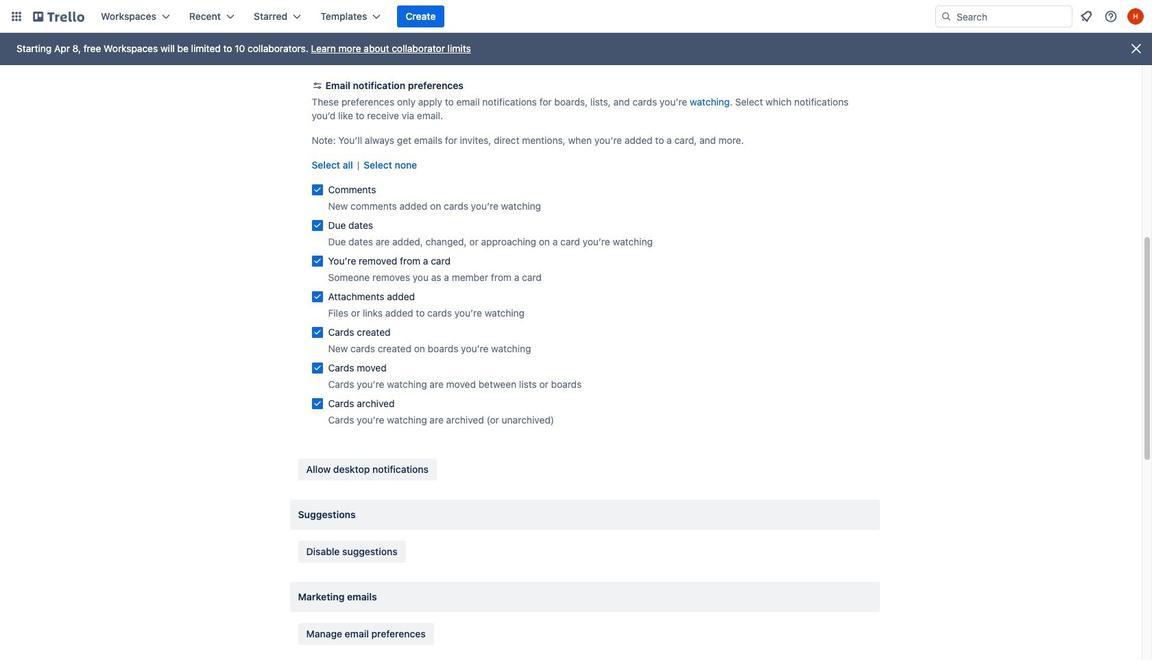 Task type: locate. For each thing, give the bounding box(es) containing it.
Search field
[[952, 7, 1072, 26]]

open information menu image
[[1105, 10, 1118, 23]]

search image
[[941, 11, 952, 22]]

howard (howard38800628) image
[[1128, 8, 1144, 25]]



Task type: vqa. For each thing, say whether or not it's contained in the screenshot.
Open information menu IMAGE at the top right
yes



Task type: describe. For each thing, give the bounding box(es) containing it.
back to home image
[[33, 5, 84, 27]]

0 notifications image
[[1079, 8, 1095, 25]]

primary element
[[0, 0, 1153, 33]]



